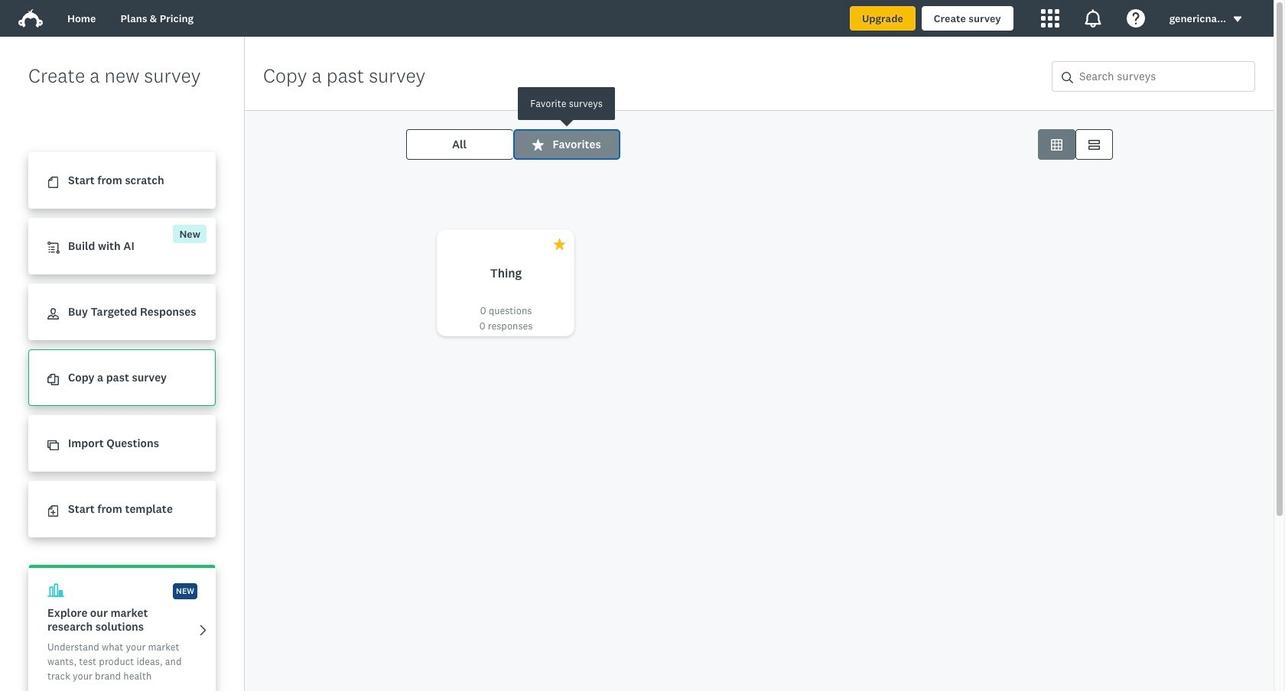 Task type: describe. For each thing, give the bounding box(es) containing it.
document image
[[47, 177, 59, 188]]

Search surveys field
[[1073, 62, 1255, 91]]

search image
[[1062, 72, 1073, 83]]

documentplus image
[[47, 506, 59, 517]]

0 vertical spatial starfilled image
[[532, 139, 544, 150]]

textboxmultiple image
[[1088, 139, 1100, 150]]

1 vertical spatial starfilled image
[[554, 239, 565, 250]]

documentclone image
[[47, 374, 59, 386]]

1 brand logo image from the top
[[18, 6, 43, 31]]



Task type: locate. For each thing, give the bounding box(es) containing it.
1 horizontal spatial starfilled image
[[554, 239, 565, 250]]

notification center icon image
[[1084, 9, 1102, 28]]

brand logo image
[[18, 6, 43, 31], [18, 9, 43, 28]]

chevronright image
[[197, 625, 209, 636]]

starfilled image
[[532, 139, 544, 150], [554, 239, 565, 250]]

dropdown arrow icon image
[[1233, 14, 1243, 25], [1234, 17, 1242, 22]]

grid image
[[1051, 139, 1062, 150]]

0 horizontal spatial starfilled image
[[532, 139, 544, 150]]

products icon image
[[1041, 9, 1059, 28], [1041, 9, 1059, 28]]

help icon image
[[1127, 9, 1145, 28]]

user image
[[47, 309, 59, 320]]

clone image
[[47, 440, 59, 452]]

tooltip
[[452, 87, 681, 120]]

2 brand logo image from the top
[[18, 9, 43, 28]]



Task type: vqa. For each thing, say whether or not it's contained in the screenshot.
Tooltip
yes



